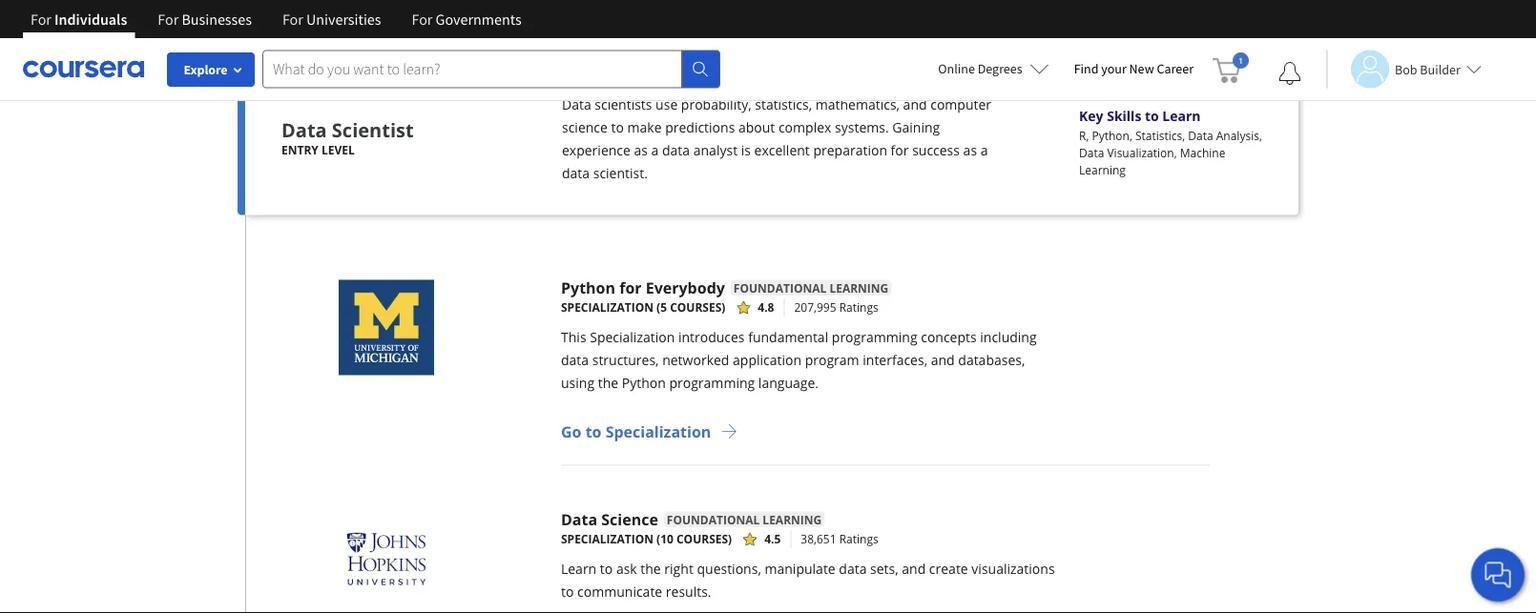 Task type: locate. For each thing, give the bounding box(es) containing it.
programming
[[832, 328, 918, 346], [669, 374, 755, 392]]

data
[[562, 95, 591, 114], [281, 117, 327, 143], [1188, 127, 1213, 143], [1079, 145, 1104, 160], [561, 509, 597, 530]]

learn to ask the right questions, manipulate data sets, and create visualizations to communicate results.
[[561, 560, 1055, 601]]

find your new career link
[[1065, 57, 1203, 81]]

go left guided
[[561, 19, 582, 39]]

interfaces,
[[863, 351, 928, 369]]

the inside learn to ask the right questions, manipulate data sets, and create visualizations to communicate results.
[[641, 560, 661, 578]]

visualization,
[[1107, 145, 1177, 160]]

for for businesses
[[158, 10, 179, 29]]

scientist.
[[593, 164, 648, 182]]

learning down python,
[[1079, 162, 1126, 177]]

visualizations
[[972, 560, 1055, 578]]

data inside data scientists use probability, statistics, mathematics, and computer science to make predictions about complex systems. gaining experience as a data analyst is excellent preparation for success as a data scientist.
[[562, 95, 591, 114]]

1 horizontal spatial learning
[[830, 280, 889, 296]]

create
[[929, 560, 968, 578]]

data for scientists
[[562, 95, 591, 114]]

0 horizontal spatial learning
[[763, 512, 822, 528]]

as
[[634, 141, 648, 159], [963, 141, 977, 159]]

2 a from the left
[[981, 141, 988, 159]]

filled star image
[[737, 301, 750, 314]]

find your new career
[[1074, 60, 1194, 77]]

python down structures,
[[622, 374, 666, 392]]

3 for from the left
[[282, 10, 303, 29]]

0 vertical spatial foundational
[[734, 280, 827, 296]]

data
[[662, 141, 690, 159], [562, 164, 590, 182], [561, 351, 589, 369], [839, 560, 867, 578]]

1 vertical spatial for
[[619, 277, 642, 298]]

program
[[805, 351, 859, 369]]

project
[[664, 19, 718, 39]]

and right sets,
[[902, 560, 926, 578]]

learning up 207,995 ratings
[[830, 280, 889, 296]]

learn up communicate
[[561, 560, 597, 578]]

38,651 ratings
[[801, 531, 879, 547]]

0 vertical spatial go
[[561, 19, 582, 39]]

programming down the 'networked' at the left bottom of page
[[669, 374, 755, 392]]

to down scientists
[[611, 118, 624, 136]]

1 vertical spatial learn
[[561, 560, 597, 578]]

1 vertical spatial courses)
[[676, 531, 732, 547]]

1 vertical spatial the
[[641, 560, 661, 578]]

1 vertical spatial go
[[561, 421, 582, 442]]

2 ratings from the top
[[839, 531, 879, 547]]

databases,
[[958, 351, 1025, 369]]

to inside data scientists use probability, statistics, mathematics, and computer science to make predictions about complex systems. gaining experience as a data analyst is excellent preparation for success as a data scientist.
[[611, 118, 624, 136]]

for left universities
[[282, 10, 303, 29]]

structures,
[[592, 351, 659, 369]]

the
[[598, 374, 618, 392], [641, 560, 661, 578]]

data up science
[[562, 95, 591, 114]]

courses)
[[670, 300, 725, 315], [676, 531, 732, 547]]

foundational inside data science foundational learning
[[667, 512, 760, 528]]

1 horizontal spatial programming
[[832, 328, 918, 346]]

a
[[651, 141, 659, 159], [981, 141, 988, 159]]

for individuals
[[31, 10, 127, 29]]

data left scientist in the top of the page
[[281, 117, 327, 143]]

data scientists use probability, statistics, mathematics, and computer science to make predictions about complex systems. gaining experience as a data analyst is excellent preparation for success as a data scientist.
[[562, 95, 991, 182]]

0 horizontal spatial a
[[651, 141, 659, 159]]

a down make at the left
[[651, 141, 659, 159]]

learn inside key skills to learn r, python, statistics, data analysis, data visualization, machine learning
[[1163, 106, 1201, 125]]

a right success
[[981, 141, 988, 159]]

programming up 'interfaces,'
[[832, 328, 918, 346]]

specialization (5 courses)
[[561, 300, 725, 315]]

4.5
[[764, 531, 781, 547]]

excellent
[[754, 141, 810, 159]]

0 vertical spatial the
[[598, 374, 618, 392]]

to
[[586, 19, 602, 39], [1145, 106, 1159, 125], [611, 118, 624, 136], [586, 421, 602, 442], [600, 560, 613, 578], [561, 583, 574, 601]]

and down concepts
[[931, 351, 955, 369]]

0 horizontal spatial as
[[634, 141, 648, 159]]

arrow right image
[[721, 423, 738, 440]]

the right ask
[[641, 560, 661, 578]]

specialization up structures,
[[590, 328, 675, 346]]

courses) for foundational
[[676, 531, 732, 547]]

0 vertical spatial courses)
[[670, 300, 725, 315]]

2 horizontal spatial learning
[[1079, 162, 1126, 177]]

data inside data scientist entry level
[[281, 117, 327, 143]]

scientist
[[332, 117, 414, 143]]

1 horizontal spatial the
[[641, 560, 661, 578]]

for for governments
[[412, 10, 433, 29]]

go down using
[[561, 421, 582, 442]]

2 as from the left
[[963, 141, 977, 159]]

specialization
[[561, 300, 654, 315], [590, 328, 675, 346], [606, 421, 711, 442], [561, 531, 654, 547]]

banner navigation
[[15, 0, 537, 38]]

data science foundational learning
[[561, 509, 822, 530]]

r,
[[1079, 127, 1089, 143]]

0 vertical spatial ratings
[[839, 300, 879, 315]]

ratings right 207,995
[[839, 300, 879, 315]]

python for everybody by university of michigan image
[[339, 280, 434, 375]]

1 for from the left
[[31, 10, 51, 29]]

learn up statistics,
[[1163, 106, 1201, 125]]

this specialization introduces fundamental programming concepts including data structures, networked application program interfaces, and databases, using the python programming language.
[[561, 328, 1037, 392]]

data down this
[[561, 351, 589, 369]]

1 go from the top
[[561, 19, 582, 39]]

courses) for everybody
[[670, 300, 725, 315]]

1 as from the left
[[634, 141, 648, 159]]

python up this
[[561, 277, 615, 298]]

go to specialization link
[[561, 417, 1055, 446]]

ratings up sets,
[[839, 531, 879, 547]]

0 horizontal spatial for
[[619, 277, 642, 298]]

governments
[[436, 10, 522, 29]]

python,
[[1092, 127, 1133, 143]]

for
[[891, 141, 909, 159], [619, 277, 642, 298]]

data down experience
[[562, 164, 590, 182]]

1 vertical spatial and
[[931, 351, 955, 369]]

courses) down data science foundational learning
[[676, 531, 732, 547]]

207,995 ratings
[[794, 300, 879, 315]]

0 horizontal spatial the
[[598, 374, 618, 392]]

1 vertical spatial foundational
[[667, 512, 760, 528]]

0 vertical spatial and
[[903, 95, 927, 114]]

2 vertical spatial learning
[[763, 512, 822, 528]]

ratings
[[839, 300, 879, 315], [839, 531, 879, 547]]

2 for from the left
[[158, 10, 179, 29]]

data for science
[[561, 509, 597, 530]]

learn
[[1163, 106, 1201, 125], [561, 560, 597, 578]]

everybody
[[646, 277, 725, 298]]

builder
[[1420, 61, 1461, 78]]

questions,
[[697, 560, 761, 578]]

0 vertical spatial programming
[[832, 328, 918, 346]]

foundational up filled star image
[[667, 512, 760, 528]]

1 vertical spatial ratings
[[839, 531, 879, 547]]

1 vertical spatial programming
[[669, 374, 755, 392]]

4 for from the left
[[412, 10, 433, 29]]

0 horizontal spatial learn
[[561, 560, 597, 578]]

1 vertical spatial python
[[622, 374, 666, 392]]

2 go from the top
[[561, 421, 582, 442]]

entry
[[281, 142, 319, 158]]

0 horizontal spatial programming
[[669, 374, 755, 392]]

learning inside data science foundational learning
[[763, 512, 822, 528]]

python
[[561, 277, 615, 298], [622, 374, 666, 392]]

for up specialization (5 courses)
[[619, 277, 642, 298]]

1 ratings from the top
[[839, 300, 879, 315]]

ratings for everybody
[[839, 300, 879, 315]]

key skills to learn r, python, statistics, data analysis, data visualization, machine learning
[[1079, 106, 1262, 177]]

go for go to guided project
[[561, 19, 582, 39]]

for governments
[[412, 10, 522, 29]]

1 horizontal spatial a
[[981, 141, 988, 159]]

data left sets,
[[839, 560, 867, 578]]

2 vertical spatial and
[[902, 560, 926, 578]]

data for scientist
[[281, 117, 327, 143]]

for left individuals
[[31, 10, 51, 29]]

gaining
[[892, 118, 940, 136]]

as right success
[[963, 141, 977, 159]]

What do you want to learn? text field
[[262, 50, 682, 88]]

and inside 'this specialization introduces fundamental programming concepts including data structures, networked application program interfaces, and databases, using the python programming language.'
[[931, 351, 955, 369]]

for down gaining
[[891, 141, 909, 159]]

go to specialization
[[561, 421, 711, 442]]

courses) down everybody
[[670, 300, 725, 315]]

0 horizontal spatial python
[[561, 277, 615, 298]]

statistics,
[[1135, 127, 1185, 143]]

0 vertical spatial learn
[[1163, 106, 1201, 125]]

0 vertical spatial for
[[891, 141, 909, 159]]

and inside learn to ask the right questions, manipulate data sets, and create visualizations to communicate results.
[[902, 560, 926, 578]]

foundational
[[734, 280, 827, 296], [667, 512, 760, 528]]

1 horizontal spatial python
[[622, 374, 666, 392]]

learn inside learn to ask the right questions, manipulate data sets, and create visualizations to communicate results.
[[561, 560, 597, 578]]

concepts
[[921, 328, 977, 346]]

data up machine at the top right of the page
[[1188, 127, 1213, 143]]

1 horizontal spatial learn
[[1163, 106, 1201, 125]]

go
[[561, 19, 582, 39], [561, 421, 582, 442]]

None search field
[[262, 50, 720, 88]]

and up gaining
[[903, 95, 927, 114]]

1 horizontal spatial for
[[891, 141, 909, 159]]

to up statistics,
[[1145, 106, 1159, 125]]

for left businesses
[[158, 10, 179, 29]]

1 horizontal spatial as
[[963, 141, 977, 159]]

data left science
[[561, 509, 597, 530]]

as down make at the left
[[634, 141, 648, 159]]

fundamental
[[748, 328, 828, 346]]

1 vertical spatial learning
[[830, 280, 889, 296]]

computer
[[931, 95, 991, 114]]

manipulate
[[765, 560, 836, 578]]

0 vertical spatial learning
[[1079, 162, 1126, 177]]

foundational up 4.8
[[734, 280, 827, 296]]

ask
[[616, 560, 637, 578]]

learning up 4.5
[[763, 512, 822, 528]]

python for everybody foundational learning
[[561, 277, 889, 298]]

the down structures,
[[598, 374, 618, 392]]

specialization down science
[[561, 531, 654, 547]]

(10
[[657, 531, 674, 547]]

for left governments on the left of the page
[[412, 10, 433, 29]]



Task type: vqa. For each thing, say whether or not it's contained in the screenshot.
POSTGRADUATE
no



Task type: describe. For each thing, give the bounding box(es) containing it.
sets,
[[870, 560, 898, 578]]

degrees
[[978, 60, 1023, 77]]

online
[[938, 60, 975, 77]]

coursera image
[[23, 54, 144, 84]]

for for individuals
[[31, 10, 51, 29]]

science
[[562, 118, 608, 136]]

statistics,
[[755, 95, 812, 114]]

specialization (10 courses)
[[561, 531, 732, 547]]

analyst
[[693, 141, 738, 159]]

for inside data scientists use probability, statistics, mathematics, and computer science to make predictions about complex systems. gaining experience as a data analyst is excellent preparation for success as a data scientist.
[[891, 141, 909, 159]]

shopping cart: 1 item image
[[1213, 52, 1249, 83]]

for universities
[[282, 10, 381, 29]]

to left guided
[[586, 19, 602, 39]]

analysis,
[[1216, 127, 1262, 143]]

online degrees
[[938, 60, 1023, 77]]

communicate
[[577, 583, 662, 601]]

python inside 'this specialization introduces fundamental programming concepts including data structures, networked application program interfaces, and databases, using the python programming language.'
[[622, 374, 666, 392]]

experience
[[562, 141, 631, 159]]

data science by johns hopkins university image
[[339, 512, 434, 607]]

networked
[[662, 351, 729, 369]]

38,651
[[801, 531, 836, 547]]

make
[[627, 118, 662, 136]]

for for universities
[[282, 10, 303, 29]]

0 vertical spatial python
[[561, 277, 615, 298]]

learning inside python for everybody foundational learning
[[830, 280, 889, 296]]

specialization inside 'this specialization introduces fundamental programming concepts including data structures, networked application program interfaces, and databases, using the python programming language.'
[[590, 328, 675, 346]]

your
[[1101, 60, 1127, 77]]

skills
[[1107, 106, 1142, 125]]

(5
[[657, 300, 667, 315]]

using
[[561, 374, 595, 392]]

introduces
[[678, 328, 745, 346]]

systems.
[[835, 118, 889, 136]]

foundational inside python for everybody foundational learning
[[734, 280, 827, 296]]

to down using
[[586, 421, 602, 442]]

guided
[[606, 19, 660, 39]]

and inside data scientists use probability, statistics, mathematics, and computer science to make predictions about complex systems. gaining experience as a data analyst is excellent preparation for success as a data scientist.
[[903, 95, 927, 114]]

application
[[733, 351, 802, 369]]

businesses
[[182, 10, 252, 29]]

including
[[980, 328, 1037, 346]]

machine
[[1180, 145, 1226, 160]]

chat with us image
[[1483, 560, 1513, 591]]

mathematics,
[[816, 95, 900, 114]]

complex
[[779, 118, 831, 136]]

specialization up this
[[561, 300, 654, 315]]

4.8
[[758, 300, 774, 315]]

207,995
[[794, 300, 836, 315]]

1 a from the left
[[651, 141, 659, 159]]

show notifications image
[[1279, 62, 1301, 85]]

level
[[322, 142, 355, 158]]

this
[[561, 328, 586, 346]]

learning inside key skills to learn r, python, statistics, data analysis, data visualization, machine learning
[[1079, 162, 1126, 177]]

to left ask
[[600, 560, 613, 578]]

probability,
[[681, 95, 752, 114]]

science
[[601, 509, 658, 530]]

data inside learn to ask the right questions, manipulate data sets, and create visualizations to communicate results.
[[839, 560, 867, 578]]

universities
[[306, 10, 381, 29]]

about
[[738, 118, 775, 136]]

success
[[912, 141, 960, 159]]

for businesses
[[158, 10, 252, 29]]

scientists
[[595, 95, 652, 114]]

bob
[[1395, 61, 1417, 78]]

new
[[1129, 60, 1154, 77]]

predictions
[[665, 118, 735, 136]]

specialization left arrow right image
[[606, 421, 711, 442]]

bob builder button
[[1326, 50, 1482, 88]]

key
[[1079, 106, 1104, 125]]

use
[[656, 95, 678, 114]]

data scientist entry level
[[281, 117, 414, 158]]

go for go to specialization
[[561, 421, 582, 442]]

explore
[[184, 61, 228, 78]]

preparation
[[813, 141, 887, 159]]

right
[[664, 560, 694, 578]]

individuals
[[54, 10, 127, 29]]

explore button
[[167, 52, 255, 87]]

go to guided project
[[561, 19, 718, 39]]

data down r,
[[1079, 145, 1104, 160]]

to left communicate
[[561, 583, 574, 601]]

to inside key skills to learn r, python, statistics, data analysis, data visualization, machine learning
[[1145, 106, 1159, 125]]

bob builder
[[1395, 61, 1461, 78]]

online degrees button
[[923, 48, 1065, 90]]

results.
[[666, 583, 711, 601]]

ratings for foundational
[[839, 531, 879, 547]]

data inside 'this specialization introduces fundamental programming concepts including data structures, networked application program interfaces, and databases, using the python programming language.'
[[561, 351, 589, 369]]

is
[[741, 141, 751, 159]]

the inside 'this specialization introduces fundamental programming concepts including data structures, networked application program interfaces, and databases, using the python programming language.'
[[598, 374, 618, 392]]

find
[[1074, 60, 1099, 77]]

language.
[[758, 374, 819, 392]]

career
[[1157, 60, 1194, 77]]

data down predictions
[[662, 141, 690, 159]]

filled star image
[[743, 533, 757, 546]]



